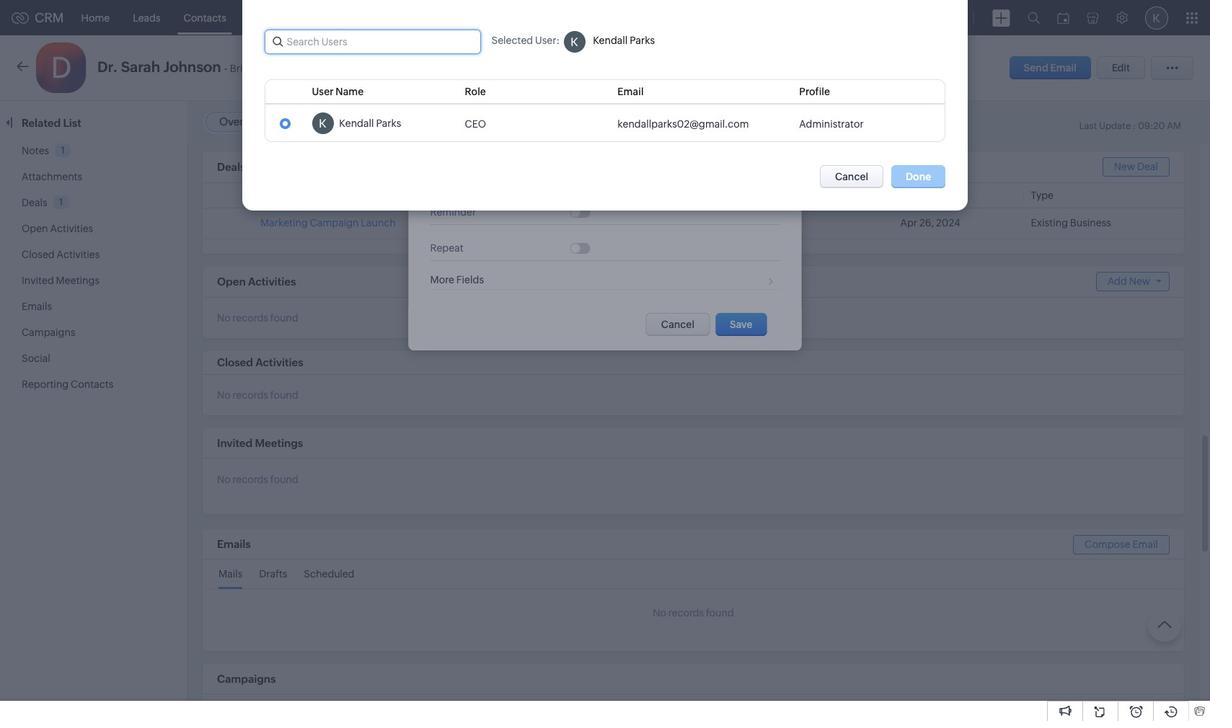 Task type: describe. For each thing, give the bounding box(es) containing it.
09:20
[[1138, 120, 1165, 131]]

10,000.00
[[510, 217, 560, 229]]

1 vertical spatial new
[[1129, 276, 1151, 287]]

create
[[430, 17, 476, 34]]

2024
[[936, 217, 961, 229]]

home
[[81, 12, 110, 23]]

0 vertical spatial closed
[[22, 249, 55, 260]]

business
[[1070, 217, 1111, 229]]

emails link
[[22, 301, 52, 312]]

edit
[[1112, 62, 1130, 74]]

type
[[1031, 190, 1054, 201]]

apr 26, 2024
[[900, 217, 961, 229]]

last update : 09:20 am
[[1079, 120, 1181, 131]]

last
[[1079, 120, 1097, 131]]

add new
[[1108, 276, 1151, 287]]

0 horizontal spatial kendall
[[339, 118, 374, 129]]

: for update
[[1133, 120, 1136, 131]]

kendallparks02@gmail.com
[[618, 118, 749, 130]]

calls link
[[470, 0, 516, 35]]

: for user
[[556, 35, 560, 46]]

email for send email
[[1051, 62, 1077, 74]]

reminder
[[430, 206, 476, 218]]

d
[[51, 51, 72, 84]]

role
[[465, 86, 486, 97]]

1 vertical spatial contacts
[[71, 379, 113, 390]]

apr
[[900, 217, 918, 229]]

tasks link
[[355, 0, 403, 35]]

user name
[[312, 86, 364, 97]]

ceo
[[465, 118, 486, 130]]

1 for notes
[[61, 145, 65, 156]]

send email
[[1024, 62, 1077, 74]]

related list
[[22, 117, 84, 129]]

home link
[[70, 0, 121, 35]]

1 vertical spatial open
[[217, 276, 246, 288]]

1 vertical spatial emails
[[217, 538, 251, 550]]

new inside "link"
[[1114, 161, 1135, 172]]

compose
[[1085, 539, 1131, 550]]

closing date link
[[900, 190, 960, 201]]

edit button
[[1097, 56, 1145, 79]]

probability
[[760, 190, 811, 201]]

drafts
[[259, 568, 287, 580]]

1 horizontal spatial invited meetings
[[217, 437, 303, 449]]

1 horizontal spatial parks
[[630, 35, 655, 46]]

calls
[[482, 12, 504, 23]]

repeat
[[430, 242, 463, 254]]

closing date
[[900, 190, 960, 201]]

cancel
[[835, 171, 869, 182]]

administrator
[[799, 118, 864, 130]]

profile
[[799, 86, 830, 97]]

crm link
[[12, 10, 64, 25]]

more fields
[[430, 274, 484, 286]]

marketing campaign launch
[[260, 217, 396, 229]]

overview link
[[219, 115, 267, 128]]

due
[[430, 98, 449, 110]]

0 vertical spatial campaigns
[[587, 12, 641, 23]]

create task
[[430, 17, 509, 34]]

date for closing date
[[938, 190, 960, 201]]

email for compose email
[[1133, 539, 1158, 550]]

add
[[1108, 276, 1127, 287]]

tasks
[[366, 12, 392, 23]]

attachments link
[[22, 171, 82, 182]]

bright
[[230, 63, 259, 74]]

timeline
[[298, 115, 341, 128]]

-
[[224, 62, 228, 74]]

social link
[[22, 353, 50, 364]]

name
[[336, 86, 364, 97]]

date for due date
[[451, 98, 473, 110]]

bright ideas marketing agency link
[[230, 63, 374, 75]]

1 horizontal spatial meetings
[[255, 437, 303, 449]]

10
[[760, 217, 772, 229]]

fields
[[456, 274, 484, 286]]

ideas
[[261, 63, 286, 74]]

marketing campaign launch link
[[260, 217, 396, 229]]

reporting contacts link
[[22, 379, 113, 390]]

cancel button
[[820, 165, 884, 188]]

0 horizontal spatial invited meetings
[[22, 275, 100, 286]]

0 vertical spatial deals link
[[306, 0, 355, 35]]

0 horizontal spatial email
[[618, 86, 644, 97]]

existing business
[[1031, 217, 1111, 229]]

timeline link
[[298, 115, 341, 128]]

invited meetings link
[[22, 275, 100, 286]]

1 vertical spatial campaigns link
[[22, 327, 75, 338]]

compose email
[[1085, 539, 1158, 550]]

2 horizontal spatial deals
[[318, 12, 343, 23]]

1 vertical spatial open activities
[[217, 276, 296, 288]]

contacts inside the contacts link
[[184, 12, 226, 23]]

probability (%)
[[760, 190, 827, 201]]

johnson
[[163, 58, 221, 75]]

1 horizontal spatial closed
[[217, 356, 253, 369]]

1 horizontal spatial kendall
[[593, 35, 628, 46]]



Task type: vqa. For each thing, say whether or not it's contained in the screenshot.
Reporting Contacts link
yes



Task type: locate. For each thing, give the bounding box(es) containing it.
0 horizontal spatial invited
[[22, 275, 54, 286]]

1 vertical spatial date
[[938, 190, 960, 201]]

2 vertical spatial meetings
[[255, 437, 303, 449]]

mails
[[219, 568, 243, 580]]

0 vertical spatial 1
[[61, 145, 65, 156]]

1 vertical spatial invited
[[217, 437, 253, 449]]

email right send
[[1051, 62, 1077, 74]]

0 vertical spatial user
[[535, 35, 556, 46]]

qualification
[[629, 217, 690, 229]]

0 horizontal spatial open activities
[[22, 223, 93, 234]]

1 vertical spatial kendall
[[339, 118, 374, 129]]

parks
[[630, 35, 655, 46], [376, 118, 401, 129]]

1 vertical spatial meetings
[[56, 275, 100, 286]]

1 horizontal spatial closed activities
[[217, 356, 303, 369]]

sarah
[[121, 58, 160, 75]]

0 vertical spatial emails
[[22, 301, 52, 312]]

email inside send email button
[[1051, 62, 1077, 74]]

1 horizontal spatial open
[[217, 276, 246, 288]]

0 vertical spatial date
[[451, 98, 473, 110]]

$ 10,000.00
[[502, 217, 560, 229]]

: right selected
[[556, 35, 560, 46]]

closed activities
[[22, 249, 100, 260], [217, 356, 303, 369]]

user right selected
[[535, 35, 556, 46]]

campaigns
[[587, 12, 641, 23], [22, 327, 75, 338], [217, 673, 276, 685]]

0 horizontal spatial open
[[22, 223, 48, 234]]

new
[[1114, 161, 1135, 172], [1129, 276, 1151, 287]]

kendall
[[593, 35, 628, 46], [339, 118, 374, 129]]

emails up mails
[[217, 538, 251, 550]]

crm
[[35, 10, 64, 25]]

0 horizontal spatial deals
[[22, 197, 47, 208]]

open
[[22, 223, 48, 234], [217, 276, 246, 288]]

$
[[502, 217, 508, 229]]

1 horizontal spatial campaigns
[[217, 673, 276, 685]]

0 horizontal spatial kendall parks
[[339, 118, 401, 129]]

logo image
[[12, 12, 29, 23]]

priority
[[430, 134, 464, 146]]

1 vertical spatial 1
[[59, 197, 63, 208]]

0 horizontal spatial closed activities
[[22, 249, 100, 260]]

1 up open activities 'link'
[[59, 197, 63, 208]]

1 horizontal spatial date
[[938, 190, 960, 201]]

1 horizontal spatial invited
[[217, 437, 253, 449]]

send email button
[[1009, 56, 1091, 79]]

0 horizontal spatial closed
[[22, 249, 55, 260]]

1 horizontal spatial :
[[1133, 120, 1136, 131]]

0 vertical spatial email
[[1051, 62, 1077, 74]]

notes
[[22, 145, 49, 157]]

1 vertical spatial marketing
[[260, 217, 308, 229]]

subject name lookup image
[[758, 64, 768, 76]]

leads link
[[121, 0, 172, 35]]

email right compose in the right bottom of the page
[[1133, 539, 1158, 550]]

email
[[1051, 62, 1077, 74], [618, 86, 644, 97], [1133, 539, 1158, 550]]

emails
[[22, 301, 52, 312], [217, 538, 251, 550]]

(%)
[[813, 190, 827, 201]]

0 vertical spatial invited
[[22, 275, 54, 286]]

deals link down attachments link
[[22, 197, 47, 208]]

deals down attachments link
[[22, 197, 47, 208]]

1 vertical spatial user
[[312, 86, 334, 97]]

0 vertical spatial :
[[556, 35, 560, 46]]

open activities link
[[22, 223, 93, 234]]

1
[[61, 145, 65, 156], [59, 197, 63, 208]]

MMM d, yyyy text field
[[570, 101, 650, 113]]

new right add
[[1129, 276, 1151, 287]]

list
[[63, 117, 81, 129]]

date
[[451, 98, 473, 110], [938, 190, 960, 201]]

0 horizontal spatial emails
[[22, 301, 52, 312]]

campaign
[[310, 217, 359, 229]]

0 vertical spatial open
[[22, 223, 48, 234]]

deals down "overview" link
[[217, 161, 246, 173]]

am
[[1167, 120, 1181, 131]]

leads
[[133, 12, 161, 23]]

marketing inside dr. sarah johnson - bright ideas marketing agency
[[288, 63, 335, 74]]

1 right notes link
[[61, 145, 65, 156]]

0 vertical spatial invited meetings
[[22, 275, 100, 286]]

None submit
[[716, 313, 767, 336]]

new deal
[[1114, 161, 1158, 172]]

type link
[[1031, 190, 1054, 201]]

related
[[22, 117, 61, 129]]

dr. sarah johnson - bright ideas marketing agency
[[97, 58, 374, 75]]

0 horizontal spatial parks
[[376, 118, 401, 129]]

deals link left tasks on the left of the page
[[306, 0, 355, 35]]

1 horizontal spatial kendall parks
[[593, 35, 655, 46]]

0 vertical spatial new
[[1114, 161, 1135, 172]]

date up 2024
[[938, 190, 960, 201]]

kendall parks
[[593, 35, 655, 46], [339, 118, 401, 129]]

deals link
[[306, 0, 355, 35], [22, 197, 47, 208]]

0 horizontal spatial contacts
[[71, 379, 113, 390]]

records
[[233, 312, 268, 324], [233, 389, 268, 401], [233, 474, 268, 486], [668, 607, 704, 619]]

2 horizontal spatial campaigns
[[587, 12, 641, 23]]

0 horizontal spatial campaigns
[[22, 327, 75, 338]]

0 vertical spatial contacts
[[184, 12, 226, 23]]

update
[[1099, 120, 1131, 131]]

1 for deals
[[59, 197, 63, 208]]

kendall up mmm d, yyyy text box on the top of page
[[593, 35, 628, 46]]

subject
[[430, 62, 466, 74]]

closed activities link
[[22, 249, 100, 260]]

marketing
[[288, 63, 335, 74], [260, 217, 308, 229]]

2 horizontal spatial meetings
[[415, 12, 459, 23]]

date down role
[[451, 98, 473, 110]]

1 horizontal spatial deals
[[217, 161, 246, 173]]

kendall down name
[[339, 118, 374, 129]]

: left 09:20
[[1133, 120, 1136, 131]]

1 vertical spatial deals
[[217, 161, 246, 173]]

2 vertical spatial deals
[[22, 197, 47, 208]]

closing
[[900, 190, 936, 201]]

launch
[[361, 217, 396, 229]]

1 vertical spatial closed activities
[[217, 356, 303, 369]]

contacts link
[[172, 0, 238, 35]]

2 horizontal spatial email
[[1133, 539, 1158, 550]]

contacts up johnson
[[184, 12, 226, 23]]

1 vertical spatial parks
[[376, 118, 401, 129]]

no
[[217, 312, 231, 324], [217, 389, 231, 401], [217, 474, 231, 486], [653, 607, 666, 619]]

deals up search users text box
[[318, 12, 343, 23]]

0 vertical spatial closed activities
[[22, 249, 100, 260]]

emails down invited meetings link
[[22, 301, 52, 312]]

deal
[[1137, 161, 1158, 172]]

1 vertical spatial closed
[[217, 356, 253, 369]]

email up mmm d, yyyy text box on the top of page
[[618, 86, 644, 97]]

1 horizontal spatial open activities
[[217, 276, 296, 288]]

1 vertical spatial :
[[1133, 120, 1136, 131]]

None button
[[646, 313, 710, 336]]

selected
[[492, 35, 533, 46]]

kendall parks up mmm d, yyyy text box on the top of page
[[593, 35, 655, 46]]

1 horizontal spatial email
[[1051, 62, 1077, 74]]

new left deal
[[1114, 161, 1135, 172]]

Search Users text field
[[265, 30, 480, 53]]

marketing up user name
[[288, 63, 335, 74]]

user
[[535, 35, 556, 46], [312, 86, 334, 97]]

1 horizontal spatial contacts
[[184, 12, 226, 23]]

1 horizontal spatial campaigns link
[[576, 0, 653, 35]]

None text field
[[570, 63, 755, 74]]

0 horizontal spatial meetings
[[56, 275, 100, 286]]

0 horizontal spatial :
[[556, 35, 560, 46]]

26,
[[920, 217, 934, 229]]

campaigns link
[[576, 0, 653, 35], [22, 327, 75, 338]]

0 vertical spatial deals
[[318, 12, 343, 23]]

overview
[[219, 115, 267, 128]]

0 vertical spatial open activities
[[22, 223, 93, 234]]

due date
[[430, 98, 473, 110]]

marketing left campaign
[[260, 217, 308, 229]]

1 horizontal spatial user
[[535, 35, 556, 46]]

selected user :
[[492, 35, 560, 46]]

0 vertical spatial marketing
[[288, 63, 335, 74]]

0 horizontal spatial user
[[312, 86, 334, 97]]

1 horizontal spatial emails
[[217, 538, 251, 550]]

1 horizontal spatial deals link
[[306, 0, 355, 35]]

1 vertical spatial email
[[618, 86, 644, 97]]

1 vertical spatial campaigns
[[22, 327, 75, 338]]

0 vertical spatial kendall
[[593, 35, 628, 46]]

1 vertical spatial invited meetings
[[217, 437, 303, 449]]

meetings link
[[403, 0, 470, 35]]

user left name
[[312, 86, 334, 97]]

reporting contacts
[[22, 379, 113, 390]]

send
[[1024, 62, 1049, 74]]

no records found
[[217, 312, 298, 324], [217, 389, 298, 401], [217, 474, 298, 486], [653, 607, 734, 619]]

2 vertical spatial email
[[1133, 539, 1158, 550]]

2 vertical spatial campaigns
[[217, 673, 276, 685]]

social
[[22, 353, 50, 364]]

upgrade
[[919, 18, 961, 28]]

accounts
[[249, 12, 295, 23]]

0 vertical spatial kendall parks
[[593, 35, 655, 46]]

1 vertical spatial deals link
[[22, 197, 47, 208]]

accounts link
[[238, 0, 306, 35]]

existing
[[1031, 217, 1068, 229]]

0 vertical spatial parks
[[630, 35, 655, 46]]

notes link
[[22, 145, 49, 157]]

1 vertical spatial kendall parks
[[339, 118, 401, 129]]

:
[[556, 35, 560, 46], [1133, 120, 1136, 131]]

contacts right reporting
[[71, 379, 113, 390]]

0 horizontal spatial deals link
[[22, 197, 47, 208]]

0 vertical spatial campaigns link
[[576, 0, 653, 35]]

0 vertical spatial meetings
[[415, 12, 459, 23]]

kendall parks down name
[[339, 118, 401, 129]]

new deal link
[[1103, 157, 1170, 177]]

invited
[[22, 275, 54, 286], [217, 437, 253, 449]]

agency
[[337, 63, 374, 74]]

0 horizontal spatial campaigns link
[[22, 327, 75, 338]]

task
[[479, 17, 509, 34]]

attachments
[[22, 171, 82, 182]]

0 horizontal spatial date
[[451, 98, 473, 110]]

reporting
[[22, 379, 69, 390]]



